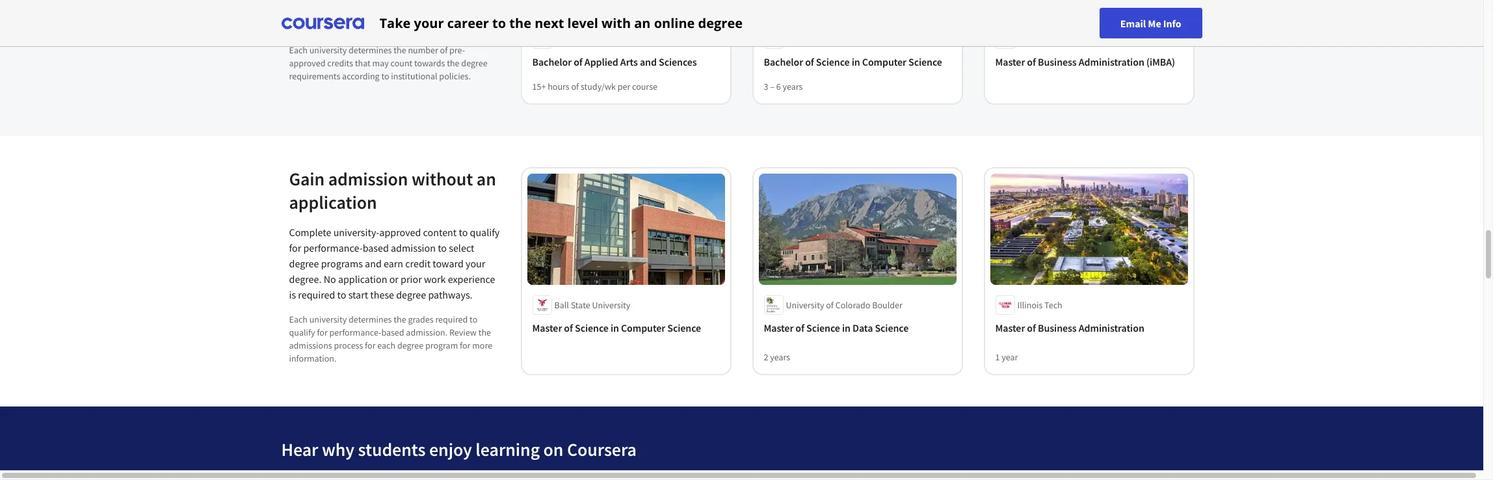 Task type: locate. For each thing, give the bounding box(es) containing it.
that
[[355, 57, 371, 69]]

each for each university determines the number of pre- approved credits that may count towards the degree requirements according to institutional policies.
[[289, 44, 308, 56]]

master for master of business administration
[[996, 321, 1026, 334]]

2 university from the top
[[310, 314, 347, 325]]

0 vertical spatial performance-
[[303, 241, 363, 254]]

the left next
[[510, 14, 532, 32]]

requirements
[[289, 70, 341, 82]]

each university determines the number of pre- approved credits that may count towards the degree requirements according to institutional policies.
[[289, 44, 488, 82]]

determines down start
[[349, 314, 392, 325]]

in
[[852, 55, 861, 68], [611, 321, 619, 334], [843, 321, 851, 334]]

these
[[370, 288, 394, 301]]

0 vertical spatial admission
[[328, 167, 408, 191]]

1 vertical spatial determines
[[349, 314, 392, 325]]

bachelor of applied arts and sciences link
[[533, 54, 720, 70]]

university for bachelor of applied arts and sciences
[[555, 33, 593, 45]]

performance- inside complete university-approved content to qualify for performance-based admission to select degree programs and earn credit toward your degree. no application or prior work experience is required to start these degree pathways.
[[303, 241, 363, 254]]

university of colorado boulder
[[786, 299, 903, 311]]

0 vertical spatial determines
[[349, 44, 392, 56]]

each up requirements
[[289, 44, 308, 56]]

administration for master of business administration
[[1079, 321, 1145, 334]]

computer
[[863, 55, 907, 68], [621, 321, 666, 334]]

qualify
[[470, 226, 500, 239], [289, 327, 315, 338]]

university inside 'each university determines the grades required to qualify for performance-based admission. review the admissions process for each degree program for more information.'
[[310, 314, 347, 325]]

1 horizontal spatial bachelor
[[764, 55, 804, 68]]

of for master of business administration (imba)
[[1028, 55, 1036, 68]]

bachelor of science in computer science
[[764, 55, 943, 68]]

0 vertical spatial based
[[363, 241, 389, 254]]

for up admissions
[[317, 327, 328, 338]]

university up admissions
[[310, 314, 347, 325]]

in for master of science in data science
[[843, 321, 851, 334]]

credit
[[406, 257, 431, 270]]

of for university of illinois at urbana-champaign
[[1058, 33, 1066, 45]]

an
[[635, 14, 651, 32], [477, 167, 496, 191]]

to left start
[[337, 288, 346, 301]]

university up 'master of science in computer science'
[[592, 299, 631, 311]]

0 vertical spatial computer
[[863, 55, 907, 68]]

determines for performance-
[[349, 314, 392, 325]]

bachelor inside bachelor of applied arts and sciences link
[[533, 55, 572, 68]]

bachelor of applied arts and sciences
[[533, 55, 697, 68]]

bachelor up hours
[[533, 55, 572, 68]]

of for bachelor of applied arts and sciences
[[574, 55, 583, 68]]

qualify inside 'each university determines the grades required to qualify for performance-based admission. review the admissions process for each degree program for more information.'
[[289, 327, 315, 338]]

state
[[571, 299, 591, 311]]

1 vertical spatial admission
[[391, 241, 436, 254]]

learning
[[476, 438, 540, 461]]

bachelor
[[533, 55, 572, 68], [764, 55, 804, 68]]

determines inside each university determines the number of pre- approved credits that may count towards the degree requirements according to institutional policies.
[[349, 44, 392, 56]]

experience
[[448, 273, 495, 286]]

business
[[1038, 55, 1077, 68], [1038, 321, 1077, 334]]

–
[[771, 81, 775, 92]]

of for bachelor of science in computer science
[[806, 55, 814, 68]]

required up review
[[436, 314, 468, 325]]

university left london
[[786, 33, 825, 45]]

university down level
[[555, 33, 593, 45]]

1 vertical spatial required
[[436, 314, 468, 325]]

1 vertical spatial illinois
[[1018, 299, 1043, 311]]

qualify up admissions
[[289, 327, 315, 338]]

bachelor inside bachelor of science in computer science link
[[764, 55, 804, 68]]

prior
[[401, 273, 422, 286]]

1 vertical spatial and
[[365, 257, 382, 270]]

0 horizontal spatial in
[[611, 321, 619, 334]]

your up number
[[414, 14, 444, 32]]

degree down prior
[[396, 288, 426, 301]]

and inside complete university-approved content to qualify for performance-based admission to select degree programs and earn credit toward your degree. no application or prior work experience is required to start these degree pathways.
[[365, 257, 382, 270]]

to
[[493, 14, 506, 32], [382, 70, 389, 82], [459, 226, 468, 239], [438, 241, 447, 254], [337, 288, 346, 301], [470, 314, 478, 325]]

years right 2
[[771, 351, 791, 363]]

in down ball state university on the bottom left of the page
[[611, 321, 619, 334]]

illinois
[[1068, 33, 1093, 45], [1018, 299, 1043, 311]]

determines up that
[[349, 44, 392, 56]]

university for for
[[310, 314, 347, 325]]

texas
[[628, 33, 649, 45]]

1 horizontal spatial your
[[466, 257, 486, 270]]

approved up earn
[[380, 226, 421, 239]]

0 horizontal spatial computer
[[621, 321, 666, 334]]

0 vertical spatial approved
[[289, 57, 326, 69]]

in left data
[[843, 321, 851, 334]]

required
[[298, 288, 335, 301], [436, 314, 468, 325]]

university up master of science in data science
[[786, 299, 825, 311]]

0 vertical spatial qualify
[[470, 226, 500, 239]]

count
[[391, 57, 413, 69]]

2 each from the top
[[289, 314, 308, 325]]

email me info button
[[1100, 8, 1203, 38]]

the left grades
[[394, 314, 406, 325]]

your up experience
[[466, 257, 486, 270]]

based inside 'each university determines the grades required to qualify for performance-based admission. review the admissions process for each degree program for more information.'
[[382, 327, 404, 338]]

1 vertical spatial university
[[310, 314, 347, 325]]

an inside gain admission without an application
[[477, 167, 496, 191]]

each inside 'each university determines the grades required to qualify for performance-based admission. review the admissions process for each degree program for more information.'
[[289, 314, 308, 325]]

0 vertical spatial required
[[298, 288, 335, 301]]

approved inside each university determines the number of pre- approved credits that may count towards the degree requirements according to institutional policies.
[[289, 57, 326, 69]]

1 university from the top
[[310, 44, 347, 56]]

approved
[[289, 57, 326, 69], [380, 226, 421, 239]]

1 bachelor from the left
[[533, 55, 572, 68]]

email
[[1121, 17, 1147, 30]]

degree
[[699, 14, 743, 32], [462, 57, 488, 69], [289, 257, 319, 270], [396, 288, 426, 301], [397, 340, 424, 351]]

gain admission without an application
[[289, 167, 496, 214]]

take
[[380, 14, 411, 32]]

1 horizontal spatial required
[[436, 314, 468, 325]]

0 vertical spatial an
[[635, 14, 651, 32]]

qualify up select
[[470, 226, 500, 239]]

complete university-approved content to qualify for performance-based admission to select degree programs and earn credit toward your degree. no application or prior work experience is required to start these degree pathways.
[[289, 226, 500, 301]]

0 horizontal spatial illinois
[[1018, 299, 1043, 311]]

0 vertical spatial administration
[[1079, 55, 1145, 68]]

study/wk
[[581, 81, 616, 92]]

the
[[510, 14, 532, 32], [394, 44, 406, 56], [447, 57, 460, 69], [394, 314, 406, 325], [479, 327, 491, 338]]

performance- up programs
[[303, 241, 363, 254]]

to down may
[[382, 70, 389, 82]]

1 business from the top
[[1038, 55, 1077, 68]]

university for bachelor of science in computer science
[[786, 33, 825, 45]]

1 vertical spatial each
[[289, 314, 308, 325]]

2 determines from the top
[[349, 314, 392, 325]]

0 vertical spatial application
[[289, 191, 377, 214]]

application up start
[[338, 273, 387, 286]]

to up review
[[470, 314, 478, 325]]

students
[[358, 438, 426, 461]]

required down degree.
[[298, 288, 335, 301]]

to down content
[[438, 241, 447, 254]]

approved inside complete university-approved content to qualify for performance-based admission to select degree programs and earn credit toward your degree. no application or prior work experience is required to start these degree pathways.
[[380, 226, 421, 239]]

ball state university
[[555, 299, 631, 311]]

degree down admission.
[[397, 340, 424, 351]]

1 vertical spatial an
[[477, 167, 496, 191]]

arts
[[621, 55, 638, 68]]

university for master of science in data science
[[786, 299, 825, 311]]

0 vertical spatial your
[[414, 14, 444, 32]]

content
[[423, 226, 457, 239]]

university up master of business administration (imba)
[[1018, 33, 1056, 45]]

online
[[654, 14, 695, 32]]

admission.
[[406, 327, 448, 338]]

0 vertical spatial and
[[640, 55, 657, 68]]

approved up requirements
[[289, 57, 326, 69]]

2 years
[[764, 351, 791, 363]]

credits
[[327, 57, 353, 69]]

1 vertical spatial business
[[1038, 321, 1077, 334]]

required inside 'each university determines the grades required to qualify for performance-based admission. review the admissions process for each degree program for more information.'
[[436, 314, 468, 325]]

complete
[[289, 226, 331, 239]]

required inside complete university-approved content to qualify for performance-based admission to select degree programs and earn credit toward your degree. no application or prior work experience is required to start these degree pathways.
[[298, 288, 335, 301]]

admission up credit
[[391, 241, 436, 254]]

business down university of illinois at urbana-champaign
[[1038, 55, 1077, 68]]

based up earn
[[363, 241, 389, 254]]

enjoy
[[429, 438, 472, 461]]

1 vertical spatial application
[[338, 273, 387, 286]]

illinois left tech
[[1018, 299, 1043, 311]]

course
[[632, 81, 658, 92]]

3
[[764, 81, 769, 92]]

1 vertical spatial based
[[382, 327, 404, 338]]

application up complete
[[289, 191, 377, 214]]

why
[[322, 438, 355, 461]]

master of business administration
[[996, 321, 1145, 334]]

2
[[764, 351, 769, 363]]

admission up university-
[[328, 167, 408, 191]]

of for master of science in computer science
[[564, 321, 573, 334]]

of for university of london
[[826, 33, 834, 45]]

computer for master of science in computer science
[[621, 321, 666, 334]]

an right without
[[477, 167, 496, 191]]

0 vertical spatial business
[[1038, 55, 1077, 68]]

application
[[289, 191, 377, 214], [338, 273, 387, 286]]

each inside each university determines the number of pre- approved credits that may count towards the degree requirements according to institutional policies.
[[289, 44, 308, 56]]

degree.
[[289, 273, 322, 286]]

0 horizontal spatial qualify
[[289, 327, 315, 338]]

1 horizontal spatial computer
[[863, 55, 907, 68]]

university inside each university determines the number of pre- approved credits that may count towards the degree requirements according to institutional policies.
[[310, 44, 347, 56]]

champaign
[[1135, 33, 1179, 45]]

0 horizontal spatial required
[[298, 288, 335, 301]]

computer down ball state university on the bottom left of the page
[[621, 321, 666, 334]]

master of business administration (imba)
[[996, 55, 1176, 68]]

towards
[[415, 57, 445, 69]]

1 vertical spatial qualify
[[289, 327, 315, 338]]

determines inside 'each university determines the grades required to qualify for performance-based admission. review the admissions process for each degree program for more information.'
[[349, 314, 392, 325]]

2 administration from the top
[[1079, 321, 1145, 334]]

1 vertical spatial administration
[[1079, 321, 1145, 334]]

0 vertical spatial each
[[289, 44, 308, 56]]

computer down london
[[863, 55, 907, 68]]

university
[[310, 44, 347, 56], [310, 314, 347, 325]]

hear
[[281, 438, 318, 461]]

performance-
[[303, 241, 363, 254], [330, 327, 382, 338]]

of inside each university determines the number of pre- approved credits that may count towards the degree requirements according to institutional policies.
[[440, 44, 448, 56]]

university for master of business administration (imba)
[[1018, 33, 1056, 45]]

based inside complete university-approved content to qualify for performance-based admission to select degree programs and earn credit toward your degree. no application or prior work experience is required to start these degree pathways.
[[363, 241, 389, 254]]

take your career to the next level with an online degree
[[380, 14, 743, 32]]

business down tech
[[1038, 321, 1077, 334]]

0 horizontal spatial an
[[477, 167, 496, 191]]

administration inside master of business administration (imba) link
[[1079, 55, 1145, 68]]

2 horizontal spatial in
[[852, 55, 861, 68]]

for down complete
[[289, 241, 301, 254]]

coursera
[[567, 438, 637, 461]]

determines
[[349, 44, 392, 56], [349, 314, 392, 325]]

based up each at left
[[382, 327, 404, 338]]

years
[[783, 81, 803, 92], [771, 351, 791, 363]]

1 vertical spatial approved
[[380, 226, 421, 239]]

0 horizontal spatial and
[[365, 257, 382, 270]]

hours
[[548, 81, 570, 92]]

administration
[[1079, 55, 1145, 68], [1079, 321, 1145, 334]]

and right arts
[[640, 55, 657, 68]]

qualify inside complete university-approved content to qualify for performance-based admission to select degree programs and earn credit toward your degree. no application or prior work experience is required to start these degree pathways.
[[470, 226, 500, 239]]

1 horizontal spatial approved
[[380, 226, 421, 239]]

at
[[1095, 33, 1102, 45]]

1 each from the top
[[289, 44, 308, 56]]

an up texas
[[635, 14, 651, 32]]

and left earn
[[365, 257, 382, 270]]

0 horizontal spatial approved
[[289, 57, 326, 69]]

bachelor up 3 – 6 years
[[764, 55, 804, 68]]

1 horizontal spatial and
[[640, 55, 657, 68]]

administration inside master of business administration link
[[1079, 321, 1145, 334]]

2 bachelor from the left
[[764, 55, 804, 68]]

years right the 6
[[783, 81, 803, 92]]

each down is
[[289, 314, 308, 325]]

0 horizontal spatial your
[[414, 14, 444, 32]]

2 business from the top
[[1038, 321, 1077, 334]]

master for master of science in computer science
[[533, 321, 562, 334]]

each university determines the grades required to qualify for performance-based admission. review the admissions process for each degree program for more information.
[[289, 314, 493, 364]]

1 horizontal spatial illinois
[[1068, 33, 1093, 45]]

london
[[836, 33, 865, 45]]

application inside gain admission without an application
[[289, 191, 377, 214]]

university-
[[334, 226, 380, 239]]

is
[[289, 288, 296, 301]]

bachelor for bachelor of applied arts and sciences
[[533, 55, 572, 68]]

1 horizontal spatial an
[[635, 14, 651, 32]]

1 horizontal spatial in
[[843, 321, 851, 334]]

in down london
[[852, 55, 861, 68]]

1 vertical spatial performance-
[[330, 327, 382, 338]]

illinois left at
[[1068, 33, 1093, 45]]

1 determines from the top
[[349, 44, 392, 56]]

university up credits
[[310, 44, 347, 56]]

1 vertical spatial your
[[466, 257, 486, 270]]

1 administration from the top
[[1079, 55, 1145, 68]]

for down review
[[460, 340, 471, 351]]

toward
[[433, 257, 464, 270]]

performance- up process
[[330, 327, 382, 338]]

0 vertical spatial illinois
[[1068, 33, 1093, 45]]

for
[[289, 241, 301, 254], [317, 327, 328, 338], [365, 340, 376, 351], [460, 340, 471, 351]]

degree down pre-
[[462, 57, 488, 69]]

master for master of business administration (imba)
[[996, 55, 1026, 68]]

1 vertical spatial computer
[[621, 321, 666, 334]]

0 horizontal spatial bachelor
[[533, 55, 572, 68]]

1 horizontal spatial qualify
[[470, 226, 500, 239]]

email me info
[[1121, 17, 1182, 30]]

master of business administration (imba) link
[[996, 54, 1183, 70]]

0 vertical spatial university
[[310, 44, 347, 56]]

number
[[408, 44, 438, 56]]

degree up degree.
[[289, 257, 319, 270]]



Task type: describe. For each thing, give the bounding box(es) containing it.
start
[[349, 288, 368, 301]]

admissions
[[289, 340, 332, 351]]

degree inside each university determines the number of pre- approved credits that may count towards the degree requirements according to institutional policies.
[[462, 57, 488, 69]]

data
[[853, 321, 873, 334]]

grades
[[408, 314, 434, 325]]

no
[[324, 273, 336, 286]]

university for credits
[[310, 44, 347, 56]]

1
[[996, 351, 1000, 363]]

15+ hours of study/wk per course
[[533, 81, 658, 92]]

program
[[425, 340, 458, 351]]

in for bachelor of science in computer science
[[852, 55, 861, 68]]

information.
[[289, 353, 337, 364]]

for inside complete university-approved content to qualify for performance-based admission to select degree programs and earn credit toward your degree. no application or prior work experience is required to start these degree pathways.
[[289, 241, 301, 254]]

applied
[[585, 55, 619, 68]]

business for master of business administration (imba)
[[1038, 55, 1077, 68]]

to up select
[[459, 226, 468, 239]]

policies.
[[439, 70, 471, 82]]

degree right online at the top of page
[[699, 14, 743, 32]]

15+
[[533, 81, 546, 92]]

process
[[334, 340, 363, 351]]

master for master of science in data science
[[764, 321, 794, 334]]

career
[[447, 14, 489, 32]]

master of science in data science
[[764, 321, 909, 334]]

urbana-
[[1104, 33, 1135, 45]]

admission inside gain admission without an application
[[328, 167, 408, 191]]

year
[[1002, 351, 1019, 363]]

computer for bachelor of science in computer science
[[863, 55, 907, 68]]

more
[[473, 340, 493, 351]]

administration for master of business administration (imba)
[[1079, 55, 1145, 68]]

the up policies.
[[447, 57, 460, 69]]

may
[[373, 57, 389, 69]]

earn
[[384, 257, 403, 270]]

the up 'count'
[[394, 44, 406, 56]]

of for master of business administration
[[1028, 321, 1036, 334]]

master of business administration link
[[996, 320, 1183, 336]]

info
[[1164, 17, 1182, 30]]

work
[[424, 273, 446, 286]]

tech
[[1045, 299, 1063, 311]]

next
[[535, 14, 564, 32]]

master of science in data science link
[[764, 320, 952, 336]]

1 year
[[996, 351, 1019, 363]]

of for university of colorado boulder
[[826, 299, 834, 311]]

on
[[544, 438, 564, 461]]

hear why students enjoy learning on coursera
[[281, 438, 637, 461]]

or
[[390, 273, 399, 286]]

business for master of business administration
[[1038, 321, 1077, 334]]

master of science in computer science link
[[533, 320, 720, 336]]

each
[[378, 340, 396, 351]]

3 – 6 years
[[764, 81, 803, 92]]

0 vertical spatial years
[[783, 81, 803, 92]]

application inside complete university-approved content to qualify for performance-based admission to select degree programs and earn credit toward your degree. no application or prior work experience is required to start these degree pathways.
[[338, 273, 387, 286]]

without
[[412, 167, 473, 191]]

coursera image
[[281, 13, 364, 34]]

review
[[450, 327, 477, 338]]

with
[[602, 14, 631, 32]]

degree inside 'each university determines the grades required to qualify for performance-based admission. review the admissions process for each degree program for more information.'
[[397, 340, 424, 351]]

of for university of north texas
[[595, 33, 602, 45]]

determines for that
[[349, 44, 392, 56]]

per
[[618, 81, 631, 92]]

to inside 'each university determines the grades required to qualify for performance-based admission. review the admissions process for each degree program for more information.'
[[470, 314, 478, 325]]

sciences
[[659, 55, 697, 68]]

to inside each university determines the number of pre- approved credits that may count towards the degree requirements according to institutional policies.
[[382, 70, 389, 82]]

the up the more
[[479, 327, 491, 338]]

each for each university determines the grades required to qualify for performance-based admission. review the admissions process for each degree program for more information.
[[289, 314, 308, 325]]

select
[[449, 241, 475, 254]]

for left each at left
[[365, 340, 376, 351]]

institutional
[[391, 70, 438, 82]]

bachelor of science in computer science link
[[764, 54, 952, 70]]

illinois tech
[[1018, 299, 1063, 311]]

colorado
[[836, 299, 871, 311]]

bachelor for bachelor of science in computer science
[[764, 55, 804, 68]]

university of north texas
[[555, 33, 649, 45]]

of for master of science in data science
[[796, 321, 805, 334]]

me
[[1149, 17, 1162, 30]]

level
[[568, 14, 598, 32]]

programs
[[321, 257, 363, 270]]

university of illinois at urbana-champaign
[[1018, 33, 1179, 45]]

master of science in computer science
[[533, 321, 701, 334]]

ball
[[555, 299, 569, 311]]

admission inside complete university-approved content to qualify for performance-based admission to select degree programs and earn credit toward your degree. no application or prior work experience is required to start these degree pathways.
[[391, 241, 436, 254]]

1 vertical spatial years
[[771, 351, 791, 363]]

boulder
[[873, 299, 903, 311]]

gain
[[289, 167, 325, 191]]

pathways.
[[428, 288, 473, 301]]

6
[[777, 81, 781, 92]]

your inside complete university-approved content to qualify for performance-based admission to select degree programs and earn credit toward your degree. no application or prior work experience is required to start these degree pathways.
[[466, 257, 486, 270]]

in for master of science in computer science
[[611, 321, 619, 334]]

pre-
[[450, 44, 465, 56]]

according
[[342, 70, 380, 82]]

to right career
[[493, 14, 506, 32]]

(imba)
[[1147, 55, 1176, 68]]

performance- inside 'each university determines the grades required to qualify for performance-based admission. review the admissions process for each degree program for more information.'
[[330, 327, 382, 338]]

university of london
[[786, 33, 865, 45]]



Task type: vqa. For each thing, say whether or not it's contained in the screenshot.
'in' associated with Master of Science in Data Science
yes



